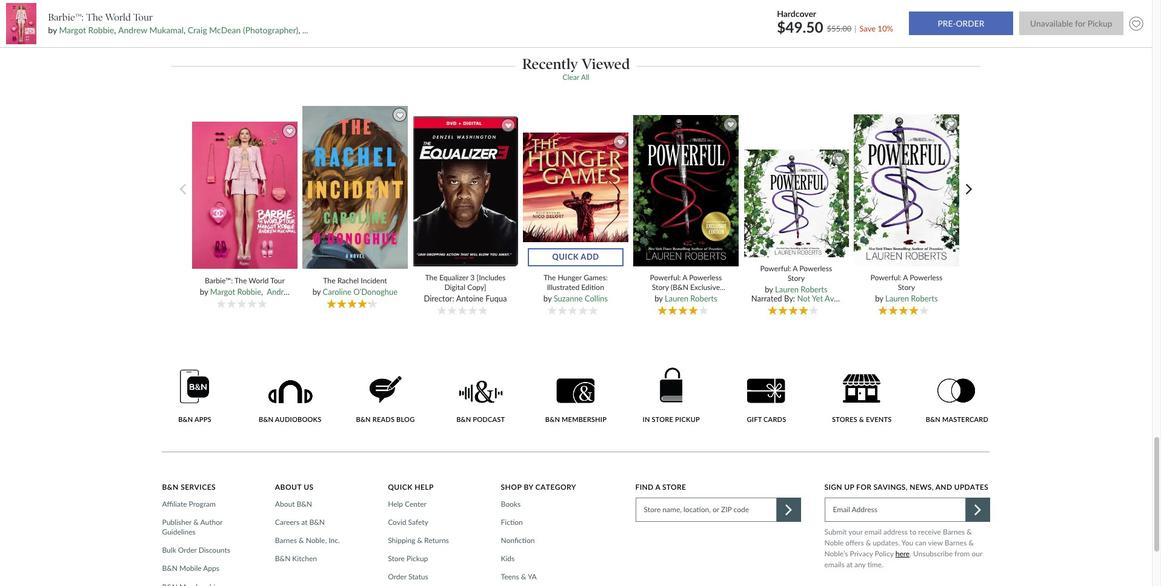 Task type: describe. For each thing, give the bounding box(es) containing it.
roberts for powerful: a powerless story by lauren roberts narrated by: not yet available
[[801, 285, 828, 295]]

help center link
[[388, 500, 430, 510]]

by inside powerful: a powerless story (b&n exclusive edition) element
[[655, 294, 663, 304]]

sign up for savings, news, and updates
[[825, 483, 989, 492]]

barnes up from
[[945, 539, 967, 548]]

our
[[972, 550, 983, 559]]

world for barbie™: the world tour by margot robbie , andrew mukamal , craig mcdean (photographer) ,
[[105, 11, 131, 23]]

kids link
[[501, 555, 518, 565]]

mukamal for barbie™: the world tour by margot robbie , andrew mukamal
[[296, 287, 328, 297]]

careers at b&n
[[275, 518, 325, 527]]

barnes & noble, inc. link
[[275, 536, 344, 546]]

barbie™: the world tour link
[[200, 276, 290, 285]]

by inside the hunger games: illustrated edition by suzanne collins
[[544, 294, 552, 304]]

the equalizer 3 [includes digital copy] element
[[413, 116, 523, 317]]

covid safety
[[388, 518, 428, 527]]

viewed
[[582, 55, 630, 73]]

by lauren roberts
[[655, 294, 717, 304]]

b&n audiobooks link
[[257, 380, 323, 424]]

services
[[181, 483, 216, 492]]

emails
[[825, 560, 845, 570]]

view details image inside the hunger games: illustrated edition 'element'
[[521, 132, 630, 267]]

at inside . unsubscribe from our emails at                         any time.
[[847, 560, 853, 570]]

the for by
[[544, 274, 556, 283]]

roberts inside powerful: a powerless story (b&n exclusive edition) element
[[691, 294, 717, 304]]

the rachel incident element
[[301, 105, 413, 317]]

b&n for b&n membership
[[545, 416, 560, 424]]

by inside the rachel incident by caroline o'donoghue
[[313, 287, 321, 297]]

about for about b&n
[[275, 500, 295, 509]]

a for powerful: a powerless story (b&n exclusive edition)
[[683, 274, 687, 283]]

stores & events
[[832, 416, 892, 424]]

the hunger games: illustrated edition element
[[521, 132, 633, 317]]

help center
[[388, 500, 427, 509]]

the for copy]
[[425, 274, 438, 283]]

view details image for the rachel incident by caroline o'donoghue
[[301, 105, 410, 270]]

tour for barbie™: the world tour by margot robbie , andrew mukamal
[[270, 276, 285, 285]]

caroline o'donoghue link
[[323, 287, 398, 297]]

margot for barbie™: the world tour by margot robbie , andrew mukamal , craig mcdean (photographer) ,
[[59, 25, 86, 35]]

barnes up view
[[943, 528, 965, 537]]

& right stores
[[859, 416, 864, 424]]

story for powerful: a powerless story by lauren roberts
[[898, 283, 915, 292]]

b&n for b&n mobile apps
[[162, 565, 178, 574]]

lauren roberts link for narrated by:
[[775, 285, 828, 295]]

the for o'donoghue
[[323, 276, 336, 285]]

margot for barbie™: the world tour by margot robbie , andrew mukamal
[[210, 287, 235, 297]]

. unsubscribe from our emails at                         any time.
[[825, 550, 983, 570]]

shop by category
[[501, 483, 576, 492]]

barbie™: for barbie™: the world tour by margot robbie , andrew mukamal
[[205, 276, 233, 285]]

b&n mastercard
[[926, 416, 989, 424]]

[includes
[[477, 274, 506, 283]]

order status
[[388, 573, 428, 582]]

craig mcdean (photographer) link
[[188, 25, 298, 35]]

teens & ya
[[501, 573, 537, 582]]

1 horizontal spatial order
[[388, 573, 407, 582]]

& down the careers at b&n link on the left bottom of page
[[299, 536, 304, 546]]

& up the our
[[969, 539, 974, 548]]

powerful: a powerless story link for powerful: a powerless story by lauren roberts narrated by: not yet available
[[751, 265, 841, 283]]

suzanne collins link
[[554, 294, 608, 304]]

covid
[[388, 518, 406, 527]]

mobile
[[179, 565, 202, 574]]

digital
[[445, 283, 466, 292]]

bulk order discounts link
[[162, 546, 234, 556]]

andrew for barbie™: the world tour by margot robbie , andrew mukamal
[[267, 287, 294, 297]]

1 horizontal spatial andrew mukamal link
[[267, 287, 328, 297]]

add
[[581, 252, 599, 262]]

you
[[902, 539, 914, 548]]

bulk order discounts
[[162, 546, 230, 555]]

not yet available link
[[797, 294, 856, 304]]

margot robbie link for right andrew mukamal link
[[210, 287, 261, 297]]

powerful: for powerful: a powerless story (b&n exclusive edition)
[[650, 274, 681, 283]]

rachel
[[337, 276, 359, 285]]

books
[[501, 500, 521, 509]]

lauren roberts link for by lauren roberts
[[665, 294, 717, 304]]

lauren inside powerful: a powerless story (b&n exclusive edition) element
[[665, 294, 689, 304]]

powerful: a powerless story (b&n exclusive edition) link
[[641, 274, 731, 301]]

powerful: a powerless story (b&n exclusive edition) element
[[632, 115, 744, 317]]

center
[[405, 500, 427, 509]]

and
[[936, 483, 952, 492]]

powerful: for powerful: a powerless story by lauren roberts
[[871, 274, 902, 283]]

incident
[[361, 276, 387, 285]]

store pickup
[[388, 555, 428, 564]]

b&n podcast
[[457, 416, 505, 424]]

the hunger games: illustrated edition by suzanne collins
[[544, 274, 608, 304]]

store
[[652, 416, 673, 424]]

cards
[[764, 416, 786, 424]]

b&n reads blog link
[[353, 376, 418, 424]]

world for barbie™: the world tour by margot robbie , andrew mukamal
[[249, 276, 269, 285]]

quick
[[388, 483, 413, 492]]

ya
[[528, 573, 537, 582]]

view details image for powerful: a powerless story by lauren roberts
[[852, 114, 961, 267]]

your
[[849, 528, 863, 537]]

news,
[[910, 483, 934, 492]]

0 vertical spatial help
[[415, 483, 434, 492]]

b&n for b&n mastercard
[[926, 416, 941, 424]]

& down email
[[866, 539, 871, 548]]

0 vertical spatial andrew mukamal link
[[118, 25, 184, 35]]

b&n apps link
[[162, 369, 228, 424]]

address
[[884, 528, 908, 537]]

podcast
[[473, 416, 505, 424]]

email
[[865, 528, 882, 537]]

save 10%
[[860, 23, 893, 33]]

powerful: a powerless story link for powerful: a powerless story by lauren roberts
[[862, 274, 952, 292]]

about for about us
[[275, 483, 302, 492]]

caroline
[[323, 287, 351, 297]]

noble, inc.
[[306, 536, 340, 546]]

story for powerful: a powerless story (b&n exclusive edition)
[[652, 283, 669, 292]]

shipping
[[388, 536, 415, 546]]

0 horizontal spatial store
[[388, 555, 405, 564]]

b&n audiobooks
[[259, 416, 322, 424]]

2 horizontal spatial lauren roberts link
[[886, 294, 938, 304]]

unsubscribe
[[913, 550, 953, 559]]

about b&n
[[275, 500, 312, 509]]

updates
[[954, 483, 989, 492]]

lauren for powerful: a powerless story by lauren roberts narrated by: not yet available
[[775, 285, 799, 295]]

0 vertical spatial store
[[662, 483, 686, 492]]

lauren for powerful: a powerless story by lauren roberts
[[886, 294, 909, 304]]

blog
[[396, 416, 415, 424]]

about us
[[275, 483, 314, 492]]

the equalizer 3 [includes digital copy] director: antoine fuqua
[[424, 274, 507, 304]]

story for powerful: a powerless story by lauren roberts narrated by: not yet available
[[788, 274, 805, 283]]

robbie for barbie™: the world tour by margot robbie , andrew mukamal
[[237, 287, 261, 297]]

in store pickup
[[643, 416, 700, 424]]

add to wishlist image
[[1127, 14, 1146, 33]]

b&n mastercard link
[[925, 379, 990, 424]]

view details image for the equalizer 3 [includes digital copy] director: antoine fuqua
[[413, 116, 519, 267]]

the rachel incident by caroline o'donoghue
[[313, 276, 398, 297]]

Please complete this field text field
[[825, 498, 966, 522]]

stores
[[832, 416, 858, 424]]

from
[[955, 550, 970, 559]]

yet
[[812, 294, 823, 304]]

find
[[636, 483, 654, 492]]

tour for barbie™: the world tour by margot robbie , andrew mukamal , craig mcdean (photographer) ,
[[133, 11, 153, 23]]

gift
[[747, 416, 762, 424]]

b&n down the us
[[297, 500, 312, 509]]

1 vertical spatial help
[[388, 500, 403, 509]]

hardcover
[[777, 8, 816, 19]]

exclusive
[[690, 283, 720, 292]]

& inside publisher & author guidelines
[[193, 518, 199, 527]]

kids
[[501, 555, 515, 564]]

$55.00
[[827, 23, 852, 33]]

.
[[910, 550, 912, 559]]

events
[[866, 416, 892, 424]]



Task type: locate. For each thing, give the bounding box(es) containing it.
view
[[928, 539, 943, 548]]

affiliate program
[[162, 500, 216, 509]]

mukamal inside barbie™: the world tour by margot robbie , andrew mukamal , craig mcdean (photographer) ,
[[149, 25, 184, 35]]

in
[[643, 416, 650, 424]]

0 vertical spatial order
[[178, 546, 197, 555]]

andrew mukamal link left 'craig'
[[118, 25, 184, 35]]

b&n up affiliate on the bottom of the page
[[162, 483, 179, 492]]

1 horizontal spatial tour
[[270, 276, 285, 285]]

2 horizontal spatial powerful:
[[871, 274, 902, 283]]

powerless inside powerful: a powerless story (b&n exclusive edition)
[[689, 274, 722, 283]]

mukamal
[[149, 25, 184, 35], [296, 287, 328, 297]]

1 horizontal spatial help
[[415, 483, 434, 492]]

1 vertical spatial at
[[847, 560, 853, 570]]

view details image inside the equalizer 3 [includes digital copy] element
[[413, 116, 519, 267]]

by:
[[784, 294, 795, 304]]

about up about b&n
[[275, 483, 302, 492]]

margot right the "barbie™: the world tour" image
[[59, 25, 86, 35]]

andrew for barbie™: the world tour by margot robbie , andrew mukamal , craig mcdean (photographer) ,
[[118, 25, 147, 35]]

stores & events link
[[829, 375, 895, 424]]

view details image inside the rachel incident element
[[301, 105, 410, 270]]

a for powerful: a powerless story by lauren roberts narrated by: not yet available
[[793, 265, 798, 274]]

lauren down (b&n
[[665, 294, 689, 304]]

1 horizontal spatial margot
[[210, 287, 235, 297]]

2 horizontal spatial story
[[898, 283, 915, 292]]

edition)
[[674, 292, 698, 301]]

powerless for powerful: a powerless story by lauren roberts narrated by: not yet available
[[800, 265, 832, 274]]

0 horizontal spatial robbie
[[88, 25, 114, 35]]

& up from
[[967, 528, 972, 537]]

by right the "barbie™: the world tour" image
[[48, 25, 57, 35]]

can
[[915, 539, 927, 548]]

barbie™: inside barbie™: the world tour by margot robbie , andrew mukamal
[[205, 276, 233, 285]]

1 vertical spatial robbie
[[237, 287, 261, 297]]

0 vertical spatial world
[[105, 11, 131, 23]]

1 horizontal spatial andrew
[[267, 287, 294, 297]]

store pickup link
[[388, 555, 432, 565]]

a inside powerful: a powerless story by lauren roberts narrated by: not yet available
[[793, 265, 798, 274]]

2 horizontal spatial roberts
[[911, 294, 938, 304]]

1 horizontal spatial world
[[249, 276, 269, 285]]

1 vertical spatial about
[[275, 500, 295, 509]]

view details image for powerful: a powerless story by lauren roberts narrated by: not yet available
[[744, 149, 853, 258]]

by down illustrated
[[544, 294, 552, 304]]

us
[[304, 483, 314, 492]]

1 horizontal spatial at
[[847, 560, 853, 570]]

powerful: a powerless story (b&n exclusive edition)
[[650, 274, 722, 301]]

None submit
[[909, 12, 1013, 35], [1019, 12, 1124, 35], [909, 12, 1013, 35], [1019, 12, 1124, 35]]

publisher & author guidelines link
[[162, 518, 259, 538]]

margot inside barbie™: the world tour by margot robbie , andrew mukamal , craig mcdean (photographer) ,
[[59, 25, 86, 35]]

by inside barbie™: the world tour by margot robbie , andrew mukamal , craig mcdean (photographer) ,
[[48, 25, 57, 35]]

1 horizontal spatial powerless
[[800, 265, 832, 274]]

barnes down careers
[[275, 536, 297, 546]]

b&n down bulk
[[162, 565, 178, 574]]

quick add
[[552, 252, 599, 262]]

b&n for b&n reads blog
[[356, 416, 371, 424]]

& left ya
[[521, 573, 526, 582]]

powerful: a powerless story element
[[852, 114, 964, 317], [744, 149, 856, 317]]

discounts
[[199, 546, 230, 555]]

b&n for b&n audiobooks
[[259, 416, 273, 424]]

b&n podcast link
[[448, 381, 514, 424]]

order left status
[[388, 573, 407, 582]]

b&n left kitchen
[[275, 555, 291, 564]]

margot robbie link for topmost andrew mukamal link
[[59, 25, 114, 35]]

powerless for powerful: a powerless story (b&n exclusive edition)
[[689, 274, 722, 283]]

0 vertical spatial margot
[[59, 25, 86, 35]]

by left edition)
[[655, 294, 663, 304]]

store down shipping
[[388, 555, 405, 564]]

in store pickup link
[[639, 368, 704, 424]]

b&n kitchen link
[[275, 555, 321, 565]]

powerful: a powerless story link
[[751, 265, 841, 283], [862, 274, 952, 292]]

the inside the hunger games: illustrated edition by suzanne collins
[[544, 274, 556, 283]]

1 horizontal spatial lauren roberts link
[[775, 285, 828, 295]]

powerless inside powerful: a powerless story by lauren roberts narrated by: not yet available
[[800, 265, 832, 274]]

andrew mukamal link down barbie™: the world tour link in the top of the page
[[267, 287, 328, 297]]

world inside barbie™: the world tour by margot robbie , andrew mukamal , craig mcdean (photographer) ,
[[105, 11, 131, 23]]

lauren inside powerful: a powerless story by lauren roberts narrated by: not yet available
[[775, 285, 799, 295]]

collins
[[585, 294, 608, 304]]

by right available
[[875, 294, 884, 304]]

store right the a
[[662, 483, 686, 492]]

0 horizontal spatial world
[[105, 11, 131, 23]]

antoine
[[456, 294, 484, 304]]

covid safety link
[[388, 518, 432, 528]]

teens & ya link
[[501, 573, 540, 583]]

&
[[859, 416, 864, 424], [193, 518, 199, 527], [967, 528, 972, 537], [299, 536, 304, 546], [417, 536, 422, 546], [866, 539, 871, 548], [969, 539, 974, 548], [521, 573, 526, 582]]

b&n for b&n podcast
[[457, 416, 471, 424]]

illustrated
[[547, 283, 580, 292]]

2 horizontal spatial powerless
[[910, 274, 943, 283]]

0 vertical spatial margot robbie link
[[59, 25, 114, 35]]

1 vertical spatial margot
[[210, 287, 235, 297]]

0 horizontal spatial lauren
[[665, 294, 689, 304]]

careers at b&n link
[[275, 518, 329, 528]]

tour inside barbie™: the world tour by margot robbie , andrew mukamal , craig mcdean (photographer) ,
[[133, 11, 153, 23]]

reads
[[373, 416, 395, 424]]

0 horizontal spatial powerful:
[[650, 274, 681, 283]]

b&n for b&n apps
[[178, 416, 193, 424]]

world inside barbie™: the world tour by margot robbie , andrew mukamal
[[249, 276, 269, 285]]

a inside powerful: a powerless story (b&n exclusive edition)
[[683, 274, 687, 283]]

0 horizontal spatial at
[[301, 518, 308, 527]]

bulk
[[162, 546, 176, 555]]

mukamal inside barbie™: the world tour by margot robbie , andrew mukamal
[[296, 287, 328, 297]]

b&n left membership
[[545, 416, 560, 424]]

gift cards link
[[734, 379, 799, 424]]

1 vertical spatial tour
[[270, 276, 285, 285]]

powerless for powerful: a powerless story by lauren roberts
[[910, 274, 943, 283]]

guidelines
[[162, 528, 196, 537]]

1 vertical spatial world
[[249, 276, 269, 285]]

story inside powerful: a powerless story by lauren roberts narrated by: not yet available
[[788, 274, 805, 283]]

at right emails
[[847, 560, 853, 570]]

b&n mobile apps link
[[162, 565, 223, 574]]

b&n left reads
[[356, 416, 371, 424]]

not
[[797, 294, 810, 304]]

0 horizontal spatial mukamal
[[149, 25, 184, 35]]

safety
[[408, 518, 428, 527]]

careers
[[275, 518, 300, 527]]

fiction link
[[501, 518, 527, 528]]

0 horizontal spatial margot robbie link
[[59, 25, 114, 35]]

narrated
[[751, 294, 782, 304]]

barbie™: for barbie™: the world tour by margot robbie , andrew mukamal , craig mcdean (photographer) ,
[[48, 11, 84, 23]]

director:
[[424, 294, 455, 304]]

privacy
[[850, 550, 873, 559]]

here link
[[896, 549, 910, 560]]

0 horizontal spatial margot
[[59, 25, 86, 35]]

help up center
[[415, 483, 434, 492]]

powerful: inside powerful: a powerless story by lauren roberts
[[871, 274, 902, 283]]

margot down barbie™: the world tour link in the top of the page
[[210, 287, 235, 297]]

teens
[[501, 573, 519, 582]]

0 vertical spatial mukamal
[[149, 25, 184, 35]]

0 vertical spatial robbie
[[88, 25, 114, 35]]

by inside powerful: a powerless story by lauren roberts
[[875, 294, 884, 304]]

1 horizontal spatial roberts
[[801, 285, 828, 295]]

0 vertical spatial barbie™:
[[48, 11, 84, 23]]

,
[[114, 25, 116, 35], [184, 25, 186, 35], [298, 25, 300, 35], [261, 287, 263, 297]]

b&n apps
[[178, 416, 211, 424]]

by down barbie™: the world tour link in the top of the page
[[200, 287, 208, 297]]

apps
[[195, 416, 211, 424]]

& left the author
[[193, 518, 199, 527]]

lauren inside powerful: a powerless story by lauren roberts
[[886, 294, 909, 304]]

story inside powerful: a powerless story by lauren roberts
[[898, 283, 915, 292]]

by inside barbie™: the world tour by margot robbie , andrew mukamal
[[200, 287, 208, 297]]

, inside barbie™: the world tour by margot robbie , andrew mukamal
[[261, 287, 263, 297]]

view details image
[[301, 105, 410, 270], [852, 114, 961, 267], [632, 115, 741, 267], [413, 116, 519, 267], [190, 121, 299, 270], [521, 132, 630, 267], [744, 149, 853, 258]]

b&n kitchen
[[275, 555, 317, 564]]

about up careers
[[275, 500, 295, 509]]

the inside the equalizer 3 [includes digital copy] director: antoine fuqua
[[425, 274, 438, 283]]

a inside powerful: a powerless story by lauren roberts
[[903, 274, 908, 283]]

andrew inside barbie™: the world tour by margot robbie , andrew mukamal
[[267, 287, 294, 297]]

barbie™: inside barbie™: the world tour by margot robbie , andrew mukamal , craig mcdean (photographer) ,
[[48, 11, 84, 23]]

1 horizontal spatial powerful:
[[760, 265, 791, 274]]

tour inside barbie™: the world tour by margot robbie , andrew mukamal
[[270, 276, 285, 285]]

0 vertical spatial andrew
[[118, 25, 147, 35]]

b&n left mastercard
[[926, 416, 941, 424]]

recently viewed
[[522, 55, 630, 73]]

the inside barbie™: the world tour by margot robbie , andrew mukamal
[[235, 276, 247, 285]]

0 horizontal spatial andrew mukamal link
[[118, 25, 184, 35]]

1 horizontal spatial robbie
[[237, 287, 261, 297]]

order right bulk
[[178, 546, 197, 555]]

& left returns
[[417, 536, 422, 546]]

membership
[[562, 416, 607, 424]]

0 horizontal spatial powerless
[[689, 274, 722, 283]]

quick
[[552, 252, 579, 262]]

robbie for barbie™: the world tour by margot robbie , andrew mukamal , craig mcdean (photographer) ,
[[88, 25, 114, 35]]

1 vertical spatial order
[[388, 573, 407, 582]]

shipping & returns link
[[388, 536, 453, 546]]

1 vertical spatial andrew mukamal link
[[267, 287, 328, 297]]

b&n for b&n services
[[162, 483, 179, 492]]

books link
[[501, 500, 524, 510]]

1 horizontal spatial store
[[662, 483, 686, 492]]

1 vertical spatial barbie™:
[[205, 276, 233, 285]]

0 horizontal spatial powerful: a powerless story link
[[751, 265, 841, 283]]

lauren right available
[[886, 294, 909, 304]]

the inside the rachel incident by caroline o'donoghue
[[323, 276, 336, 285]]

view details image for barbie™: the world tour by margot robbie , andrew mukamal
[[190, 121, 299, 270]]

$49.50
[[777, 18, 823, 36]]

0 horizontal spatial story
[[652, 283, 669, 292]]

author
[[200, 518, 223, 527]]

2 about from the top
[[275, 500, 295, 509]]

powerful:
[[760, 265, 791, 274], [650, 274, 681, 283], [871, 274, 902, 283]]

1 horizontal spatial barbie™:
[[205, 276, 233, 285]]

shipping & returns
[[388, 536, 449, 546]]

1 horizontal spatial powerful: a powerless story link
[[862, 274, 952, 292]]

robbie inside barbie™: the world tour by margot robbie , andrew mukamal
[[237, 287, 261, 297]]

0 horizontal spatial order
[[178, 546, 197, 555]]

1 horizontal spatial margot robbie link
[[210, 287, 261, 297]]

mukamal for barbie™: the world tour by margot robbie , andrew mukamal , craig mcdean (photographer) ,
[[149, 25, 184, 35]]

games:
[[584, 274, 608, 283]]

mastercard
[[943, 416, 989, 424]]

view details image inside powerful: a powerless story (b&n exclusive edition) element
[[632, 115, 741, 267]]

suzanne
[[554, 294, 583, 304]]

1 horizontal spatial lauren
[[775, 285, 799, 295]]

world
[[105, 11, 131, 23], [249, 276, 269, 285]]

1 vertical spatial margot robbie link
[[210, 287, 261, 297]]

any time.
[[855, 560, 884, 570]]

andrew inside barbie™: the world tour by margot robbie , andrew mukamal , craig mcdean (photographer) ,
[[118, 25, 147, 35]]

powerful: inside powerful: a powerless story (b&n exclusive edition)
[[650, 274, 681, 283]]

up
[[844, 483, 854, 492]]

by inside powerful: a powerless story by lauren roberts narrated by: not yet available
[[765, 285, 773, 295]]

by left the by:
[[765, 285, 773, 295]]

find a store
[[636, 483, 686, 492]]

mukamal down the rachel incident link
[[296, 287, 328, 297]]

0 horizontal spatial barbie™:
[[48, 11, 84, 23]]

powerless inside powerful: a powerless story by lauren roberts
[[910, 274, 943, 283]]

b&n up noble, inc.
[[309, 518, 325, 527]]

1 about from the top
[[275, 483, 302, 492]]

(photographer)
[[243, 25, 298, 35]]

order
[[178, 546, 197, 555], [388, 573, 407, 582]]

savings,
[[874, 483, 908, 492]]

0 horizontal spatial tour
[[133, 11, 153, 23]]

a for powerful: a powerless story by lauren roberts
[[903, 274, 908, 283]]

2 horizontal spatial a
[[903, 274, 908, 283]]

robbie inside barbie™: the world tour by margot robbie , andrew mukamal , craig mcdean (photographer) ,
[[88, 25, 114, 35]]

margot inside barbie™: the world tour by margot robbie , andrew mukamal
[[210, 287, 235, 297]]

help down quick
[[388, 500, 403, 509]]

andrew mukamal link
[[118, 25, 184, 35], [267, 287, 328, 297]]

1 horizontal spatial a
[[793, 265, 798, 274]]

1 vertical spatial mukamal
[[296, 287, 328, 297]]

0 vertical spatial at
[[301, 518, 308, 527]]

story inside powerful: a powerless story (b&n exclusive edition)
[[652, 283, 669, 292]]

2 horizontal spatial lauren
[[886, 294, 909, 304]]

powerful: inside powerful: a powerless story by lauren roberts narrated by: not yet available
[[760, 265, 791, 274]]

barbie™: the world tour image
[[6, 3, 36, 44]]

quick help
[[388, 483, 434, 492]]

Please complete this field to find a store text field
[[636, 498, 777, 522]]

b&n membership link
[[543, 379, 609, 424]]

roberts inside powerful: a powerless story by lauren roberts narrated by: not yet available
[[801, 285, 828, 295]]

1 horizontal spatial story
[[788, 274, 805, 283]]

view details image inside barbie™: the world tour element
[[190, 121, 299, 270]]

the inside barbie™: the world tour by margot robbie , andrew mukamal , craig mcdean (photographer) ,
[[86, 11, 103, 23]]

by left "caroline"
[[313, 287, 321, 297]]

1 vertical spatial store
[[388, 555, 405, 564]]

roberts inside powerful: a powerless story by lauren roberts
[[911, 294, 938, 304]]

at right careers
[[301, 518, 308, 527]]

lauren left yet at right
[[775, 285, 799, 295]]

at
[[301, 518, 308, 527], [847, 560, 853, 570]]

lauren roberts link inside powerful: a powerless story (b&n exclusive edition) element
[[665, 294, 717, 304]]

tour
[[133, 11, 153, 23], [270, 276, 285, 285]]

0 horizontal spatial roberts
[[691, 294, 717, 304]]

affiliate program link
[[162, 500, 219, 510]]

powerful: for powerful: a powerless story by lauren roberts narrated by: not yet available
[[760, 265, 791, 274]]

0 vertical spatial tour
[[133, 11, 153, 23]]

audiobooks
[[275, 416, 322, 424]]

1 vertical spatial andrew
[[267, 287, 294, 297]]

1 horizontal spatial mukamal
[[296, 287, 328, 297]]

mukamal left 'craig'
[[149, 25, 184, 35]]

barnes
[[943, 528, 965, 537], [275, 536, 297, 546], [945, 539, 967, 548]]

barnes & noble, inc.
[[275, 536, 340, 546]]

b&n for b&n kitchen
[[275, 555, 291, 564]]

b&n left audiobooks
[[259, 416, 273, 424]]

0 horizontal spatial lauren roberts link
[[665, 294, 717, 304]]

0 horizontal spatial a
[[683, 274, 687, 283]]

b&n left podcast
[[457, 416, 471, 424]]

o'donoghue
[[353, 287, 398, 297]]

0 horizontal spatial help
[[388, 500, 403, 509]]

mcdean
[[209, 25, 241, 35]]

barbie™: the world tour element
[[190, 121, 328, 317]]

roberts for powerful: a powerless story by lauren roberts
[[911, 294, 938, 304]]

b&n left apps
[[178, 416, 193, 424]]

0 vertical spatial about
[[275, 483, 302, 492]]

0 horizontal spatial andrew
[[118, 25, 147, 35]]

the rachel incident link
[[310, 276, 400, 285]]



Task type: vqa. For each thing, say whether or not it's contained in the screenshot.
More
no



